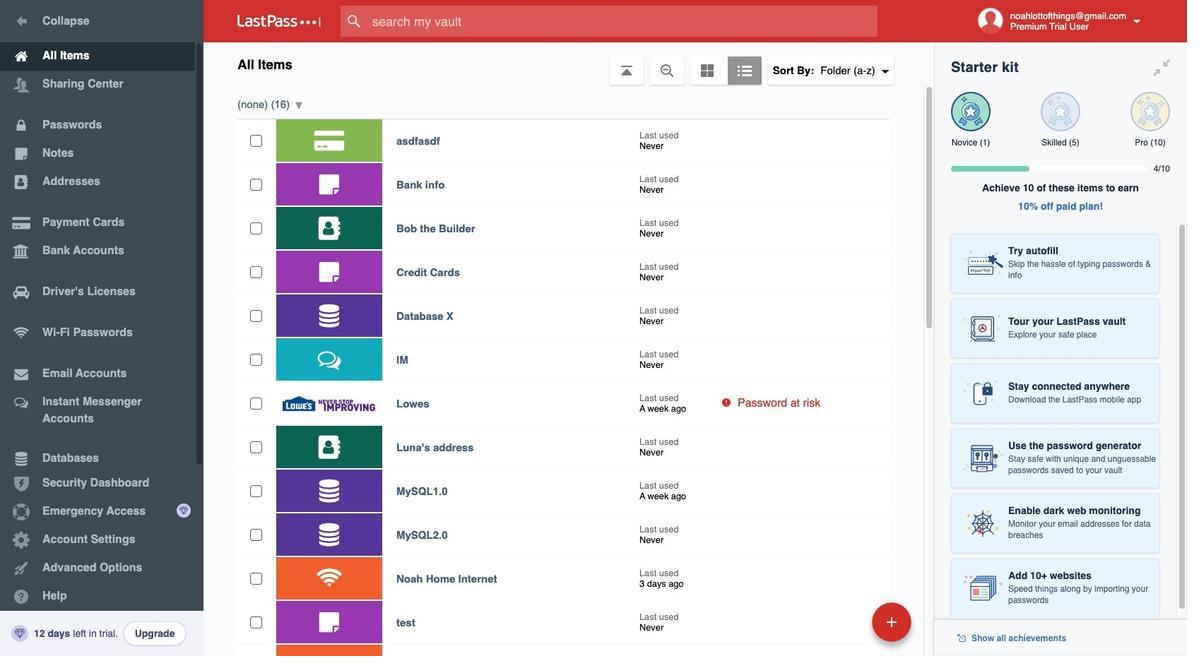 Task type: locate. For each thing, give the bounding box(es) containing it.
main navigation navigation
[[0, 0, 204, 657]]



Task type: describe. For each thing, give the bounding box(es) containing it.
lastpass image
[[237, 15, 321, 28]]

Search search field
[[341, 6, 905, 37]]

new item navigation
[[775, 599, 920, 657]]

search my vault text field
[[341, 6, 905, 37]]

vault options navigation
[[204, 42, 934, 85]]

new item element
[[775, 602, 917, 642]]



Task type: vqa. For each thing, say whether or not it's contained in the screenshot.
text field
no



